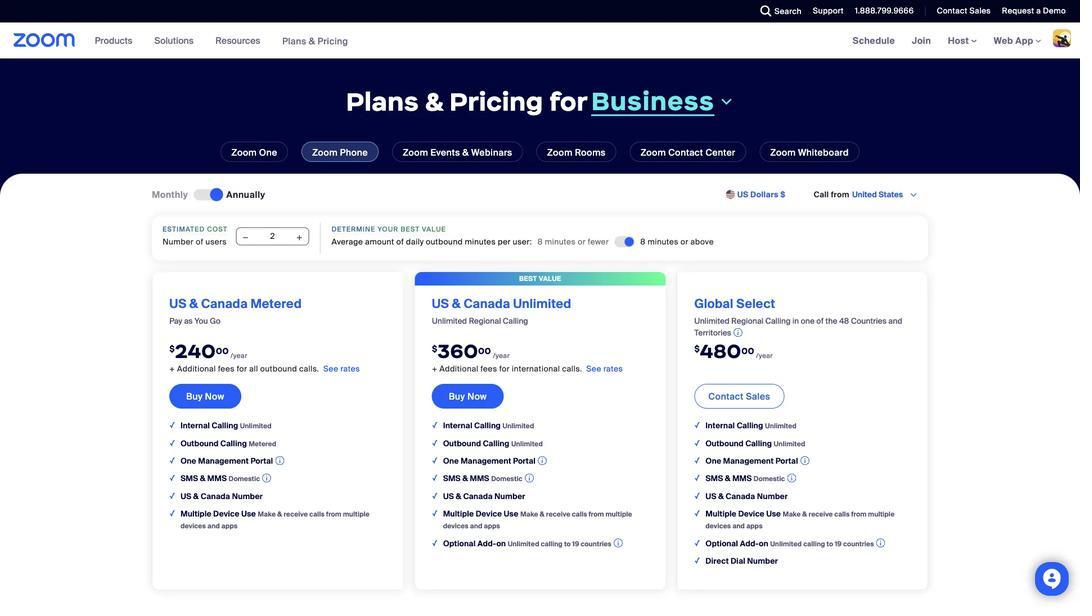 Task type: describe. For each thing, give the bounding box(es) containing it.
determine your best value
[[332, 225, 446, 234]]

calling inside unlimited regional calling in one of the 48 countries and territories
[[766, 316, 791, 327]]

banner containing products
[[0, 23, 1081, 59]]

web
[[994, 35, 1014, 46]]

3 sms & mms domestic from the left
[[706, 474, 785, 484]]

direct dial number
[[706, 557, 778, 567]]

amount
[[365, 237, 394, 247]]

3 calls from the left
[[835, 510, 850, 519]]

$ 480 00 /year
[[695, 339, 773, 364]]

optional add-on unlimited calling to 19 countries for /year
[[443, 539, 612, 549]]

on for 480
[[759, 539, 769, 549]]

plans & pricing for
[[346, 86, 588, 118]]

countries for /year
[[581, 540, 612, 549]]

240
[[175, 339, 216, 364]]

device for 360
[[476, 509, 502, 519]]

center
[[706, 147, 736, 158]]

fees for 360
[[481, 364, 497, 374]]

19 for /year
[[573, 540, 579, 549]]

& inside tabs of zoom services 'tab list'
[[463, 147, 469, 158]]

see rates link for 360
[[587, 364, 623, 374]]

zoom for zoom whiteboard
[[771, 147, 796, 158]]

countries
[[851, 316, 887, 327]]

for for 360
[[499, 364, 510, 374]]

3 device from the left
[[739, 509, 765, 519]]

tabs of zoom services tab list
[[17, 142, 1064, 162]]

in
[[793, 316, 799, 327]]

us inside us & canada unlimited unlimited regional calling
[[432, 296, 449, 312]]

zoom whiteboard
[[771, 147, 849, 158]]

optional for 480
[[706, 539, 739, 549]]

fewer
[[588, 237, 609, 247]]

determine
[[332, 225, 376, 234]]

optional add-on unlimited calling to 19 countries for 480
[[706, 539, 875, 549]]

3 internal calling unlimited from the left
[[706, 421, 797, 431]]

add- for 360
[[478, 539, 497, 549]]

canada for 360
[[463, 492, 493, 502]]

$ 360 00 /year + additional fees for international calls. see rates
[[432, 339, 623, 374]]

daily
[[406, 237, 424, 247]]

3 mms from the left
[[733, 474, 752, 484]]

above
[[691, 237, 714, 247]]

us dollars $ button
[[738, 189, 786, 201]]

calling for /year
[[541, 540, 563, 549]]

internal calling unlimited for 360
[[443, 421, 534, 431]]

& inside us & canada unlimited unlimited regional calling
[[452, 296, 461, 312]]

web app button
[[994, 35, 1042, 46]]

1 horizontal spatial contact sales
[[937, 6, 991, 16]]

$240 per year element
[[695, 339, 911, 365]]

as
[[184, 316, 193, 327]]

plans & pricing
[[282, 35, 348, 47]]

main content containing business
[[0, 23, 1081, 608]]

select
[[737, 296, 776, 312]]

calls. inside $ 360 00 /year + additional fees for international calls. see rates
[[562, 364, 582, 374]]

portal for 240
[[251, 456, 273, 467]]

user:
[[513, 237, 532, 247]]

business button
[[592, 85, 734, 117]]

buy now link for 360
[[432, 384, 504, 409]]

solutions button
[[154, 23, 199, 59]]

host button
[[948, 35, 977, 46]]

dollars
[[751, 190, 779, 200]]

management for 240
[[198, 456, 249, 467]]

multiple for 360
[[443, 509, 474, 519]]

1 horizontal spatial outbound
[[426, 237, 463, 247]]

buy for 360
[[449, 391, 465, 403]]

contact inside tabs of zoom services 'tab list'
[[669, 147, 704, 158]]

360
[[438, 339, 478, 364]]

join link
[[904, 23, 940, 59]]

portal for 360
[[513, 456, 536, 467]]

for for 240
[[237, 364, 247, 374]]

solutions
[[154, 35, 194, 46]]

8 minutes or fewer
[[538, 237, 609, 247]]

or for fewer
[[578, 237, 586, 247]]

and for 480
[[733, 522, 745, 531]]

internal calling unlimited for 240
[[181, 421, 272, 431]]

use for 360
[[504, 509, 519, 519]]

minutes for 8 minutes or fewer
[[545, 237, 576, 247]]

2 horizontal spatial for
[[550, 86, 588, 118]]

per
[[498, 237, 511, 247]]

8 for 8 minutes or above
[[641, 237, 646, 247]]

calls for 240
[[310, 510, 325, 519]]

us inside dropdown button
[[738, 190, 749, 200]]

3 use from the left
[[767, 509, 781, 519]]

and inside unlimited regional calling in one of the 48 countries and territories
[[889, 316, 903, 327]]

outbound for 240
[[181, 439, 219, 449]]

$ for 360
[[432, 344, 438, 354]]

domestic for 240
[[229, 475, 260, 484]]

products
[[95, 35, 132, 46]]

19 for 480
[[835, 540, 842, 549]]

zoom contact center
[[641, 147, 736, 158]]

3 devices from the left
[[706, 522, 731, 531]]

of inside estimated cost number of users
[[196, 237, 203, 247]]

apps for 360
[[484, 522, 500, 531]]

request
[[1003, 6, 1035, 16]]

your
[[378, 225, 399, 234]]

00 for 240
[[216, 346, 229, 356]]

3 us & canada number from the left
[[706, 492, 788, 502]]

$ for 240
[[169, 344, 175, 354]]

average
[[332, 237, 363, 247]]

call from
[[814, 190, 850, 200]]

$ 240 00 /year + additional fees for all outbound calls. see rates
[[169, 339, 360, 374]]

multiple device use for 360
[[443, 509, 521, 519]]

and for 240
[[208, 522, 220, 531]]

down image
[[719, 95, 734, 108]]

unlimited regional calling in one of the 48 countries and territories
[[695, 316, 903, 338]]

optional for 360
[[443, 539, 476, 549]]

zoom for zoom events & webinars
[[403, 147, 428, 158]]

1.888.799.9666 button up schedule
[[847, 0, 917, 23]]

webinars
[[471, 147, 513, 158]]

metered inside us & canada metered pay as you go
[[251, 296, 302, 312]]

make for 240
[[258, 510, 276, 519]]

3 domestic from the left
[[754, 475, 785, 484]]

average amount of daily outbound minutes per user:8 minutes or fewer element
[[538, 236, 609, 248]]

us & canada metered pay as you go
[[169, 296, 302, 327]]

3 receive from the left
[[809, 510, 833, 519]]

direct
[[706, 557, 729, 567]]

cost
[[207, 225, 228, 234]]

search
[[775, 6, 802, 16]]

regional inside us & canada unlimited unlimited regional calling
[[469, 316, 501, 327]]

the
[[826, 316, 838, 327]]

join
[[912, 35, 932, 46]]

2 vertical spatial contact
[[709, 391, 744, 403]]

$120 per year element
[[169, 339, 386, 365]]

buy now for 240
[[186, 391, 224, 403]]

us & canada unlimited unlimited regional calling
[[432, 296, 572, 327]]

profile picture image
[[1054, 29, 1072, 47]]

multiple device use for 240
[[181, 509, 258, 519]]

add- for 480
[[740, 539, 759, 549]]

pricing for plans & pricing
[[318, 35, 348, 47]]

0 vertical spatial contact
[[937, 6, 968, 16]]

multiple for 240
[[343, 510, 370, 519]]

average amount of daily outbound minutes per user:
[[332, 237, 532, 247]]

global
[[695, 296, 734, 312]]

monthly
[[152, 189, 188, 201]]

480
[[700, 339, 742, 364]]

app
[[1016, 35, 1034, 46]]

pay
[[169, 316, 182, 327]]

average amount of daily outbound minutes per user:8 minutes or above element
[[641, 236, 714, 248]]

outbound inside the $ 240 00 /year + additional fees for all outbound calls. see rates
[[260, 364, 297, 374]]

web app
[[994, 35, 1034, 46]]

1 vertical spatial contact sales
[[709, 391, 771, 403]]

3 outbound from the left
[[706, 439, 744, 449]]

3 management from the left
[[724, 456, 774, 467]]

request a demo
[[1003, 6, 1067, 16]]

3 multiple device use from the left
[[706, 509, 783, 519]]

regional inside unlimited regional calling in one of the 48 countries and territories
[[732, 316, 764, 327]]

sms & mms domestic for 240
[[181, 474, 260, 484]]

3 portal from the left
[[776, 456, 799, 467]]

resources
[[216, 35, 260, 46]]

dial
[[731, 557, 746, 567]]

internal for 360
[[443, 421, 473, 431]]

on for 360
[[497, 539, 506, 549]]

management for 360
[[461, 456, 512, 467]]

now for 240
[[205, 391, 224, 403]]

rooms
[[575, 147, 606, 158]]

a
[[1037, 6, 1041, 16]]

international
[[512, 364, 560, 374]]

one for 240
[[181, 456, 196, 467]]

3 sms from the left
[[706, 474, 724, 484]]

meetings navigation
[[845, 23, 1081, 59]]

from for 360
[[589, 510, 604, 519]]

you
[[195, 316, 208, 327]]

3 one management portal from the left
[[706, 456, 799, 467]]

search button
[[752, 0, 805, 23]]

support
[[813, 6, 844, 16]]



Task type: locate. For each thing, give the bounding box(es) containing it.
see rates link
[[323, 364, 360, 374], [587, 364, 623, 374]]

3 internal from the left
[[706, 421, 735, 431]]

schedule
[[853, 35, 896, 46]]

host
[[948, 35, 972, 46]]

2 horizontal spatial /year
[[756, 352, 773, 360]]

pricing inside product information navigation
[[318, 35, 348, 47]]

additional down 240 in the left bottom of the page
[[177, 364, 216, 374]]

8 right fewer
[[641, 237, 646, 247]]

unlimited inside unlimited regional calling in one of the 48 countries and territories
[[695, 316, 730, 327]]

fees inside the $ 240 00 /year + additional fees for all outbound calls. see rates
[[218, 364, 235, 374]]

fees left international
[[481, 364, 497, 374]]

0 horizontal spatial management
[[198, 456, 249, 467]]

0 horizontal spatial see
[[323, 364, 339, 374]]

number inside estimated cost number of users
[[163, 237, 194, 247]]

0 vertical spatial pricing
[[318, 35, 348, 47]]

users
[[206, 237, 227, 247]]

1.888.799.9666
[[855, 6, 914, 16]]

3 00 from the left
[[742, 346, 755, 356]]

1 devices from the left
[[181, 522, 206, 531]]

rates
[[341, 364, 360, 374], [604, 364, 623, 374]]

1 vertical spatial sales
[[746, 391, 771, 403]]

canada for 240
[[201, 492, 230, 502]]

1 horizontal spatial outbound calling unlimited
[[706, 439, 806, 449]]

0 horizontal spatial best
[[401, 225, 420, 234]]

+
[[169, 364, 175, 374], [432, 364, 438, 374]]

1 horizontal spatial device
[[476, 509, 502, 519]]

1 minutes from the left
[[465, 237, 496, 247]]

on
[[497, 539, 506, 549], [759, 539, 769, 549]]

one management portal
[[181, 456, 273, 467], [443, 456, 536, 467], [706, 456, 799, 467]]

2 zoom from the left
[[312, 147, 338, 158]]

portal
[[251, 456, 273, 467], [513, 456, 536, 467], [776, 456, 799, 467]]

2 horizontal spatial make
[[783, 510, 801, 519]]

one for 360
[[443, 456, 459, 467]]

1 horizontal spatial add-
[[740, 539, 759, 549]]

optional
[[443, 539, 476, 549], [706, 539, 739, 549]]

/year inside $ 480 00 /year
[[756, 352, 773, 360]]

1 horizontal spatial calling
[[804, 540, 826, 549]]

calls for 360
[[572, 510, 587, 519]]

1 horizontal spatial internal calling unlimited
[[443, 421, 534, 431]]

1 vertical spatial best
[[520, 275, 537, 283]]

2 multiple from the left
[[443, 509, 474, 519]]

1 portal from the left
[[251, 456, 273, 467]]

0 horizontal spatial receive
[[284, 510, 308, 519]]

us inside us & canada metered pay as you go
[[169, 296, 187, 312]]

1 horizontal spatial calls.
[[562, 364, 582, 374]]

number of users: 2 element
[[236, 228, 309, 247]]

1 vertical spatial contact
[[669, 147, 704, 158]]

0 horizontal spatial one management portal
[[181, 456, 273, 467]]

0 horizontal spatial domestic
[[229, 475, 260, 484]]

devices
[[181, 522, 206, 531], [443, 522, 469, 531], [706, 522, 731, 531]]

1 calling from the left
[[541, 540, 563, 549]]

for left international
[[499, 364, 510, 374]]

5 zoom from the left
[[641, 147, 666, 158]]

buy now
[[186, 391, 224, 403], [449, 391, 487, 403]]

+ for 360
[[432, 364, 438, 374]]

0 horizontal spatial of
[[196, 237, 203, 247]]

2 us & canada number from the left
[[443, 492, 526, 502]]

/year right 240 in the left bottom of the page
[[231, 352, 248, 360]]

all
[[249, 364, 258, 374]]

8 inside "element"
[[641, 237, 646, 247]]

canada for 480
[[726, 492, 756, 502]]

buy now down 360
[[449, 391, 487, 403]]

countries
[[581, 540, 612, 549], [844, 540, 875, 549]]

minutes right user:
[[545, 237, 576, 247]]

1 horizontal spatial additional
[[440, 364, 479, 374]]

to for 480
[[827, 540, 834, 549]]

minutes for 8 minutes or above
[[648, 237, 679, 247]]

sms
[[181, 474, 198, 484], [443, 474, 461, 484], [706, 474, 724, 484]]

zoom phone
[[312, 147, 368, 158]]

0 horizontal spatial contact sales
[[709, 391, 771, 403]]

banner
[[0, 23, 1081, 59]]

2 horizontal spatial use
[[767, 509, 781, 519]]

zoom left rooms
[[547, 147, 573, 158]]

1 horizontal spatial see rates link
[[587, 364, 623, 374]]

undefined 2 decrease image
[[242, 232, 250, 243]]

0 horizontal spatial calls
[[310, 510, 325, 519]]

fees
[[218, 364, 235, 374], [481, 364, 497, 374]]

3 zoom from the left
[[403, 147, 428, 158]]

/year for 240
[[231, 352, 248, 360]]

zoom rooms
[[547, 147, 606, 158]]

from for 240
[[326, 510, 342, 519]]

device for 240
[[213, 509, 240, 519]]

2 calls. from the left
[[562, 364, 582, 374]]

to for /year
[[564, 540, 571, 549]]

2 rates from the left
[[604, 364, 623, 374]]

from
[[831, 190, 850, 200], [326, 510, 342, 519], [589, 510, 604, 519], [852, 510, 867, 519]]

use for 240
[[241, 509, 256, 519]]

2 /year from the left
[[493, 352, 510, 360]]

contact left center at top
[[669, 147, 704, 158]]

zoom for zoom rooms
[[547, 147, 573, 158]]

make & receive calls from multiple devices and apps for 360
[[443, 510, 632, 531]]

estimated
[[163, 225, 205, 234]]

request a demo link
[[994, 0, 1081, 23], [1003, 6, 1067, 16]]

buy now link down 240 in the left bottom of the page
[[169, 384, 241, 409]]

3 apps from the left
[[747, 522, 763, 531]]

2 horizontal spatial domestic
[[754, 475, 785, 484]]

1 calls. from the left
[[299, 364, 319, 374]]

schedule link
[[845, 23, 904, 59]]

1 horizontal spatial fees
[[481, 364, 497, 374]]

now for 360
[[468, 391, 487, 403]]

2 management from the left
[[461, 456, 512, 467]]

2 horizontal spatial multiple
[[706, 509, 737, 519]]

1 horizontal spatial best
[[520, 275, 537, 283]]

canada
[[201, 296, 248, 312], [464, 296, 511, 312], [201, 492, 230, 502], [463, 492, 493, 502], [726, 492, 756, 502]]

48
[[840, 316, 850, 327]]

or for above
[[681, 237, 689, 247]]

1 multiple from the left
[[343, 510, 370, 519]]

or inside "element"
[[681, 237, 689, 247]]

canada inside us & canada metered pay as you go
[[201, 296, 248, 312]]

1 internal calling unlimited from the left
[[181, 421, 272, 431]]

territories
[[695, 328, 732, 338]]

1 vertical spatial pricing
[[450, 86, 544, 118]]

unlimited
[[513, 296, 572, 312], [432, 316, 467, 327], [695, 316, 730, 327], [240, 422, 272, 431], [503, 422, 534, 431], [766, 422, 797, 431], [512, 440, 543, 448], [774, 440, 806, 448], [508, 540, 540, 549], [771, 540, 802, 549]]

1 19 from the left
[[573, 540, 579, 549]]

estimated cost number of users
[[163, 225, 228, 247]]

00 inside $ 480 00 /year
[[742, 346, 755, 356]]

calling
[[541, 540, 563, 549], [804, 540, 826, 549]]

0 horizontal spatial see rates link
[[323, 364, 360, 374]]

2 horizontal spatial calls
[[835, 510, 850, 519]]

whiteboard
[[798, 147, 849, 158]]

0 horizontal spatial device
[[213, 509, 240, 519]]

$ for 480
[[695, 344, 700, 354]]

0 horizontal spatial sms
[[181, 474, 198, 484]]

regional down select
[[732, 316, 764, 327]]

2 horizontal spatial one management portal
[[706, 456, 799, 467]]

outbound calling unlimited for 480
[[706, 439, 806, 449]]

now down 240 in the left bottom of the page
[[205, 391, 224, 403]]

show options image
[[910, 190, 919, 199]]

one management portal for 240
[[181, 456, 273, 467]]

number for 480
[[757, 492, 788, 502]]

2 19 from the left
[[835, 540, 842, 549]]

zoom events & webinars
[[403, 147, 513, 158]]

multiple
[[181, 509, 212, 519], [443, 509, 474, 519], [706, 509, 737, 519]]

best
[[401, 225, 420, 234], [520, 275, 537, 283]]

mms for 240
[[207, 474, 227, 484]]

outbound right daily
[[426, 237, 463, 247]]

1 horizontal spatial value
[[539, 275, 562, 283]]

0 horizontal spatial optional add-on unlimited calling to 19 countries
[[443, 539, 612, 549]]

2 buy from the left
[[449, 391, 465, 403]]

1 horizontal spatial contact
[[709, 391, 744, 403]]

00
[[216, 346, 229, 356], [478, 346, 491, 356], [742, 346, 755, 356]]

sms for 240
[[181, 474, 198, 484]]

pricing
[[318, 35, 348, 47], [450, 86, 544, 118]]

countries for 480
[[844, 540, 875, 549]]

00 down us & canada unlimited unlimited regional calling
[[478, 346, 491, 356]]

zoom one
[[231, 147, 277, 158]]

buy down 360
[[449, 391, 465, 403]]

minutes inside "element"
[[648, 237, 679, 247]]

1 receive from the left
[[284, 510, 308, 519]]

0 horizontal spatial countries
[[581, 540, 612, 549]]

domestic
[[229, 475, 260, 484], [491, 475, 523, 484], [754, 475, 785, 484]]

rates inside $ 360 00 /year + additional fees for international calls. see rates
[[604, 364, 623, 374]]

zoom down business
[[641, 147, 666, 158]]

now down 360
[[468, 391, 487, 403]]

1 sms & mms domestic from the left
[[181, 474, 260, 484]]

2 horizontal spatial us & canada number
[[706, 492, 788, 502]]

2 horizontal spatial sms
[[706, 474, 724, 484]]

1 buy from the left
[[186, 391, 203, 403]]

3 /year from the left
[[756, 352, 773, 360]]

0 vertical spatial best
[[401, 225, 420, 234]]

1 horizontal spatial management
[[461, 456, 512, 467]]

zoom logo image
[[14, 33, 75, 47]]

1 horizontal spatial 00
[[478, 346, 491, 356]]

1 see from the left
[[323, 364, 339, 374]]

fees inside $ 360 00 /year + additional fees for international calls. see rates
[[481, 364, 497, 374]]

3 make & receive calls from multiple devices and apps from the left
[[706, 510, 895, 531]]

2 internal from the left
[[443, 421, 473, 431]]

0 horizontal spatial multiple
[[181, 509, 212, 519]]

00 inside the $ 240 00 /year + additional fees for all outbound calls. see rates
[[216, 346, 229, 356]]

contact sales down $ 480 00 /year
[[709, 391, 771, 403]]

1 optional from the left
[[443, 539, 476, 549]]

sms for 360
[[443, 474, 461, 484]]

$180 per year element
[[432, 339, 649, 365]]

optional add-on unlimited calling to 19 countries
[[443, 539, 612, 549], [706, 539, 875, 549]]

2 make & receive calls from multiple devices and apps from the left
[[443, 510, 632, 531]]

metered
[[251, 296, 302, 312], [249, 440, 277, 448]]

1 mms from the left
[[207, 474, 227, 484]]

calls. inside the $ 240 00 /year + additional fees for all outbound calls. see rates
[[299, 364, 319, 374]]

for inside the $ 240 00 /year + additional fees for all outbound calls. see rates
[[237, 364, 247, 374]]

us dollars $
[[738, 190, 786, 200]]

to
[[564, 540, 571, 549], [827, 540, 834, 549]]

2 one management portal from the left
[[443, 456, 536, 467]]

1 horizontal spatial now
[[468, 391, 487, 403]]

canada inside us & canada unlimited unlimited regional calling
[[464, 296, 511, 312]]

calls.
[[299, 364, 319, 374], [562, 364, 582, 374]]

1 management from the left
[[198, 456, 249, 467]]

0 vertical spatial metered
[[251, 296, 302, 312]]

additional for 240
[[177, 364, 216, 374]]

0 horizontal spatial portal
[[251, 456, 273, 467]]

1 vertical spatial outbound
[[260, 364, 297, 374]]

plans & pricing link
[[282, 35, 348, 47], [282, 35, 348, 47]]

1 regional from the left
[[469, 316, 501, 327]]

2 optional from the left
[[706, 539, 739, 549]]

business
[[592, 85, 715, 117]]

1 internal from the left
[[181, 421, 210, 431]]

0 horizontal spatial multiple device use
[[181, 509, 258, 519]]

1 optional add-on unlimited calling to 19 countries from the left
[[443, 539, 612, 549]]

1 00 from the left
[[216, 346, 229, 356]]

1 apps from the left
[[222, 522, 238, 531]]

zoom left events
[[403, 147, 428, 158]]

or left fewer
[[578, 237, 586, 247]]

undefined 2 increase image
[[296, 232, 304, 243]]

0 horizontal spatial 00
[[216, 346, 229, 356]]

of
[[196, 237, 203, 247], [397, 237, 404, 247], [817, 316, 824, 327]]

1 countries from the left
[[581, 540, 612, 549]]

1 horizontal spatial multiple
[[443, 509, 474, 519]]

6 zoom from the left
[[771, 147, 796, 158]]

mms for 360
[[470, 474, 490, 484]]

0 horizontal spatial +
[[169, 364, 175, 374]]

one inside tabs of zoom services 'tab list'
[[259, 147, 277, 158]]

sales down $ 480 00 /year
[[746, 391, 771, 403]]

see inside the $ 240 00 /year + additional fees for all outbound calls. see rates
[[323, 364, 339, 374]]

2 buy now from the left
[[449, 391, 487, 403]]

or left above
[[681, 237, 689, 247]]

1 horizontal spatial outbound
[[443, 439, 481, 449]]

0 vertical spatial outbound
[[426, 237, 463, 247]]

buy down 240 in the left bottom of the page
[[186, 391, 203, 403]]

/year inside the $ 240 00 /year + additional fees for all outbound calls. see rates
[[231, 352, 248, 360]]

zoom left "whiteboard"
[[771, 147, 796, 158]]

1 multiple device use from the left
[[181, 509, 258, 519]]

+ inside $ 360 00 /year + additional fees for international calls. see rates
[[432, 364, 438, 374]]

internal calling unlimited
[[181, 421, 272, 431], [443, 421, 534, 431], [706, 421, 797, 431]]

additional
[[177, 364, 216, 374], [440, 364, 479, 374]]

1 buy now link from the left
[[169, 384, 241, 409]]

2 calls from the left
[[572, 510, 587, 519]]

devices for 240
[[181, 522, 206, 531]]

2 to from the left
[[827, 540, 834, 549]]

sales up host dropdown button
[[970, 6, 991, 16]]

make & receive calls from multiple devices and apps for 240
[[181, 510, 370, 531]]

events
[[431, 147, 460, 158]]

2 countries from the left
[[844, 540, 875, 549]]

2 outbound calling unlimited from the left
[[706, 439, 806, 449]]

of inside unlimited regional calling in one of the 48 countries and territories
[[817, 316, 824, 327]]

2 apps from the left
[[484, 522, 500, 531]]

zoom for zoom contact center
[[641, 147, 666, 158]]

0 horizontal spatial calling
[[541, 540, 563, 549]]

1 outbound calling unlimited from the left
[[443, 439, 543, 449]]

1 horizontal spatial buy
[[449, 391, 465, 403]]

zoom left phone
[[312, 147, 338, 158]]

zoom for zoom phone
[[312, 147, 338, 158]]

internal for 240
[[181, 421, 210, 431]]

0 vertical spatial contact sales
[[937, 6, 991, 16]]

2 horizontal spatial multiple device use
[[706, 509, 783, 519]]

1 horizontal spatial buy now
[[449, 391, 487, 403]]

multiple for 240
[[181, 509, 212, 519]]

2 devices from the left
[[443, 522, 469, 531]]

1 sms from the left
[[181, 474, 198, 484]]

of left users
[[196, 237, 203, 247]]

internal
[[181, 421, 210, 431], [443, 421, 473, 431], [706, 421, 735, 431]]

calls
[[310, 510, 325, 519], [572, 510, 587, 519], [835, 510, 850, 519]]

global select
[[695, 296, 776, 312]]

value up average amount of daily outbound minutes per user:
[[422, 225, 446, 234]]

0 vertical spatial plans
[[282, 35, 306, 47]]

outbound calling unlimited
[[443, 439, 543, 449], [706, 439, 806, 449]]

8 for 8 minutes or fewer
[[538, 237, 543, 247]]

for inside $ 360 00 /year + additional fees for international calls. see rates
[[499, 364, 510, 374]]

2 domestic from the left
[[491, 475, 523, 484]]

1 horizontal spatial sms
[[443, 474, 461, 484]]

outbound right all
[[260, 364, 297, 374]]

calling
[[503, 316, 528, 327], [766, 316, 791, 327], [212, 421, 238, 431], [474, 421, 501, 431], [737, 421, 764, 431], [221, 439, 247, 449], [483, 439, 510, 449], [746, 439, 772, 449]]

sms & mms domestic for 360
[[443, 474, 523, 484]]

0 horizontal spatial pricing
[[318, 35, 348, 47]]

1 /year from the left
[[231, 352, 248, 360]]

resources button
[[216, 23, 265, 59]]

1 make & receive calls from multiple devices and apps from the left
[[181, 510, 370, 531]]

1 horizontal spatial pricing
[[450, 86, 544, 118]]

additional for 360
[[440, 364, 479, 374]]

0 vertical spatial sales
[[970, 6, 991, 16]]

2 minutes from the left
[[545, 237, 576, 247]]

receive for 240
[[284, 510, 308, 519]]

1 horizontal spatial make
[[521, 510, 538, 519]]

0 horizontal spatial apps
[[222, 522, 238, 531]]

minutes left per
[[465, 237, 496, 247]]

best up daily
[[401, 225, 420, 234]]

outbound for 360
[[443, 439, 481, 449]]

1 buy now from the left
[[186, 391, 224, 403]]

us & canada number for 360
[[443, 492, 526, 502]]

1 horizontal spatial plans
[[346, 86, 419, 118]]

multiple for 360
[[606, 510, 632, 519]]

1 horizontal spatial apps
[[484, 522, 500, 531]]

2 sms & mms domestic from the left
[[443, 474, 523, 484]]

calling inside us & canada unlimited unlimited regional calling
[[503, 316, 528, 327]]

00 inside $ 360 00 /year + additional fees for international calls. see rates
[[478, 346, 491, 356]]

1.888.799.9666 button up schedule link
[[855, 6, 914, 16]]

3 make from the left
[[783, 510, 801, 519]]

2 horizontal spatial device
[[739, 509, 765, 519]]

1 horizontal spatial minutes
[[545, 237, 576, 247]]

see inside $ 360 00 /year + additional fees for international calls. see rates
[[587, 364, 602, 374]]

2 00 from the left
[[478, 346, 491, 356]]

/year
[[231, 352, 248, 360], [493, 352, 510, 360], [756, 352, 773, 360]]

1 multiple from the left
[[181, 509, 212, 519]]

of left daily
[[397, 237, 404, 247]]

00 for 360
[[478, 346, 491, 356]]

0 horizontal spatial plans
[[282, 35, 306, 47]]

2 see from the left
[[587, 364, 602, 374]]

demo
[[1044, 6, 1067, 16]]

3 multiple from the left
[[706, 509, 737, 519]]

2 make from the left
[[521, 510, 538, 519]]

product information navigation
[[86, 23, 357, 59]]

& inside us & canada metered pay as you go
[[190, 296, 198, 312]]

for up zoom rooms
[[550, 86, 588, 118]]

2 or from the left
[[681, 237, 689, 247]]

plans inside product information navigation
[[282, 35, 306, 47]]

1 additional from the left
[[177, 364, 216, 374]]

00 down go
[[216, 346, 229, 356]]

2 sms from the left
[[443, 474, 461, 484]]

buy now down 240 in the left bottom of the page
[[186, 391, 224, 403]]

0 horizontal spatial us & canada number
[[181, 492, 263, 502]]

mms
[[207, 474, 227, 484], [470, 474, 490, 484], [733, 474, 752, 484]]

pricing for plans & pricing for
[[450, 86, 544, 118]]

zoom up the annually
[[231, 147, 257, 158]]

2 + from the left
[[432, 364, 438, 374]]

calls. right all
[[299, 364, 319, 374]]

receive for 360
[[546, 510, 571, 519]]

1 horizontal spatial make & receive calls from multiple devices and apps
[[443, 510, 632, 531]]

contact sales link
[[929, 0, 994, 23], [937, 6, 991, 16], [695, 384, 785, 409]]

plans for plans & pricing for
[[346, 86, 419, 118]]

00 down select
[[742, 346, 755, 356]]

number for 240
[[232, 492, 263, 502]]

2 see rates link from the left
[[587, 364, 623, 374]]

1 to from the left
[[564, 540, 571, 549]]

1 vertical spatial metered
[[249, 440, 277, 448]]

make
[[258, 510, 276, 519], [521, 510, 538, 519], [783, 510, 801, 519]]

2 8 from the left
[[641, 237, 646, 247]]

2 multiple from the left
[[606, 510, 632, 519]]

/year for 360
[[493, 352, 510, 360]]

+ for 240
[[169, 364, 175, 374]]

additional inside $ 360 00 /year + additional fees for international calls. see rates
[[440, 364, 479, 374]]

buy for 240
[[186, 391, 203, 403]]

2 horizontal spatial 00
[[742, 346, 755, 356]]

for
[[550, 86, 588, 118], [237, 364, 247, 374], [499, 364, 510, 374]]

2 multiple device use from the left
[[443, 509, 521, 519]]

0 horizontal spatial or
[[578, 237, 586, 247]]

2 horizontal spatial mms
[[733, 474, 752, 484]]

2 horizontal spatial apps
[[747, 522, 763, 531]]

metered inside outbound calling metered
[[249, 440, 277, 448]]

one for 480
[[706, 456, 722, 467]]

2 horizontal spatial make & receive calls from multiple devices and apps
[[706, 510, 895, 531]]

of left the
[[817, 316, 824, 327]]

buy
[[186, 391, 203, 403], [449, 391, 465, 403]]

1 horizontal spatial of
[[397, 237, 404, 247]]

minutes left above
[[648, 237, 679, 247]]

one management portal for 360
[[443, 456, 536, 467]]

device
[[213, 509, 240, 519], [476, 509, 502, 519], [739, 509, 765, 519]]

0 horizontal spatial outbound
[[260, 364, 297, 374]]

additional down 360
[[440, 364, 479, 374]]

products button
[[95, 23, 138, 59]]

2 device from the left
[[476, 509, 502, 519]]

1 horizontal spatial or
[[681, 237, 689, 247]]

and for 360
[[470, 522, 483, 531]]

2 use from the left
[[504, 509, 519, 519]]

& inside product information navigation
[[309, 35, 315, 47]]

1 on from the left
[[497, 539, 506, 549]]

1 device from the left
[[213, 509, 240, 519]]

for left all
[[237, 364, 247, 374]]

+ inside the $ 240 00 /year + additional fees for all outbound calls. see rates
[[169, 364, 175, 374]]

outbound
[[181, 439, 219, 449], [443, 439, 481, 449], [706, 439, 744, 449]]

annually
[[226, 189, 265, 201]]

1 add- from the left
[[478, 539, 497, 549]]

$ inside $ 360 00 /year + additional fees for international calls. see rates
[[432, 344, 438, 354]]

1 horizontal spatial countries
[[844, 540, 875, 549]]

outbound calling metered
[[181, 439, 277, 449]]

0 horizontal spatial devices
[[181, 522, 206, 531]]

see rates link for 240
[[323, 364, 360, 374]]

0 vertical spatial value
[[422, 225, 446, 234]]

rates inside the $ 240 00 /year + additional fees for all outbound calls. see rates
[[341, 364, 360, 374]]

2 add- from the left
[[740, 539, 759, 549]]

value down the 'average amount of daily outbound minutes per user:8 minutes or fewer' element
[[539, 275, 562, 283]]

go
[[210, 316, 221, 327]]

2 portal from the left
[[513, 456, 536, 467]]

buy now link down 360
[[432, 384, 504, 409]]

phone
[[340, 147, 368, 158]]

2 now from the left
[[468, 391, 487, 403]]

buy now for 360
[[449, 391, 487, 403]]

plans for plans & pricing
[[282, 35, 306, 47]]

/year inside $ 360 00 /year + additional fees for international calls. see rates
[[493, 352, 510, 360]]

best down user:
[[520, 275, 537, 283]]

one
[[259, 147, 277, 158], [181, 456, 196, 467], [443, 456, 459, 467], [706, 456, 722, 467]]

regional up 360
[[469, 316, 501, 327]]

1 horizontal spatial 8
[[641, 237, 646, 247]]

calling for 480
[[804, 540, 826, 549]]

fees left all
[[218, 364, 235, 374]]

$ inside dropdown button
[[781, 190, 786, 200]]

0 horizontal spatial /year
[[231, 352, 248, 360]]

1 horizontal spatial sales
[[970, 6, 991, 16]]

/year right 360
[[493, 352, 510, 360]]

8 minutes or above
[[641, 237, 714, 247]]

devices for 360
[[443, 522, 469, 531]]

1 horizontal spatial calls
[[572, 510, 587, 519]]

2 outbound from the left
[[443, 439, 481, 449]]

0 horizontal spatial on
[[497, 539, 506, 549]]

2 horizontal spatial receive
[[809, 510, 833, 519]]

call
[[814, 190, 829, 200]]

2 calling from the left
[[804, 540, 826, 549]]

apps for 240
[[222, 522, 238, 531]]

3 minutes from the left
[[648, 237, 679, 247]]

contact sales up host dropdown button
[[937, 6, 991, 16]]

number for 360
[[495, 492, 526, 502]]

0 horizontal spatial now
[[205, 391, 224, 403]]

1 now from the left
[[205, 391, 224, 403]]

outbound calling unlimited for 360
[[443, 439, 543, 449]]

Country/Region text field
[[852, 189, 909, 200]]

best value
[[520, 275, 562, 283]]

additional inside the $ 240 00 /year + additional fees for all outbound calls. see rates
[[177, 364, 216, 374]]

0 horizontal spatial outbound calling unlimited
[[443, 439, 543, 449]]

1 horizontal spatial regional
[[732, 316, 764, 327]]

1 domestic from the left
[[229, 475, 260, 484]]

1 vertical spatial plans
[[346, 86, 419, 118]]

8 right user:
[[538, 237, 543, 247]]

domestic for 360
[[491, 475, 523, 484]]

apps
[[222, 522, 238, 531], [484, 522, 500, 531], [747, 522, 763, 531]]

$ inside the $ 240 00 /year + additional fees for all outbound calls. see rates
[[169, 344, 175, 354]]

zoom for zoom one
[[231, 147, 257, 158]]

fees for 240
[[218, 364, 235, 374]]

undefined 2 text field
[[236, 228, 309, 246]]

and
[[889, 316, 903, 327], [208, 522, 220, 531], [470, 522, 483, 531], [733, 522, 745, 531]]

one
[[801, 316, 815, 327]]

4 zoom from the left
[[547, 147, 573, 158]]

$ inside $ 480 00 /year
[[695, 344, 700, 354]]

main content
[[0, 23, 1081, 608]]

3 multiple from the left
[[869, 510, 895, 519]]

contact down 480
[[709, 391, 744, 403]]

/year right 480
[[756, 352, 773, 360]]

1 one management portal from the left
[[181, 456, 273, 467]]

1 horizontal spatial to
[[827, 540, 834, 549]]

1 horizontal spatial domestic
[[491, 475, 523, 484]]

0 horizontal spatial buy now
[[186, 391, 224, 403]]

contact sales
[[937, 6, 991, 16], [709, 391, 771, 403]]

contact up host
[[937, 6, 968, 16]]

0 horizontal spatial 19
[[573, 540, 579, 549]]

calls. right international
[[562, 364, 582, 374]]



Task type: vqa. For each thing, say whether or not it's contained in the screenshot.


